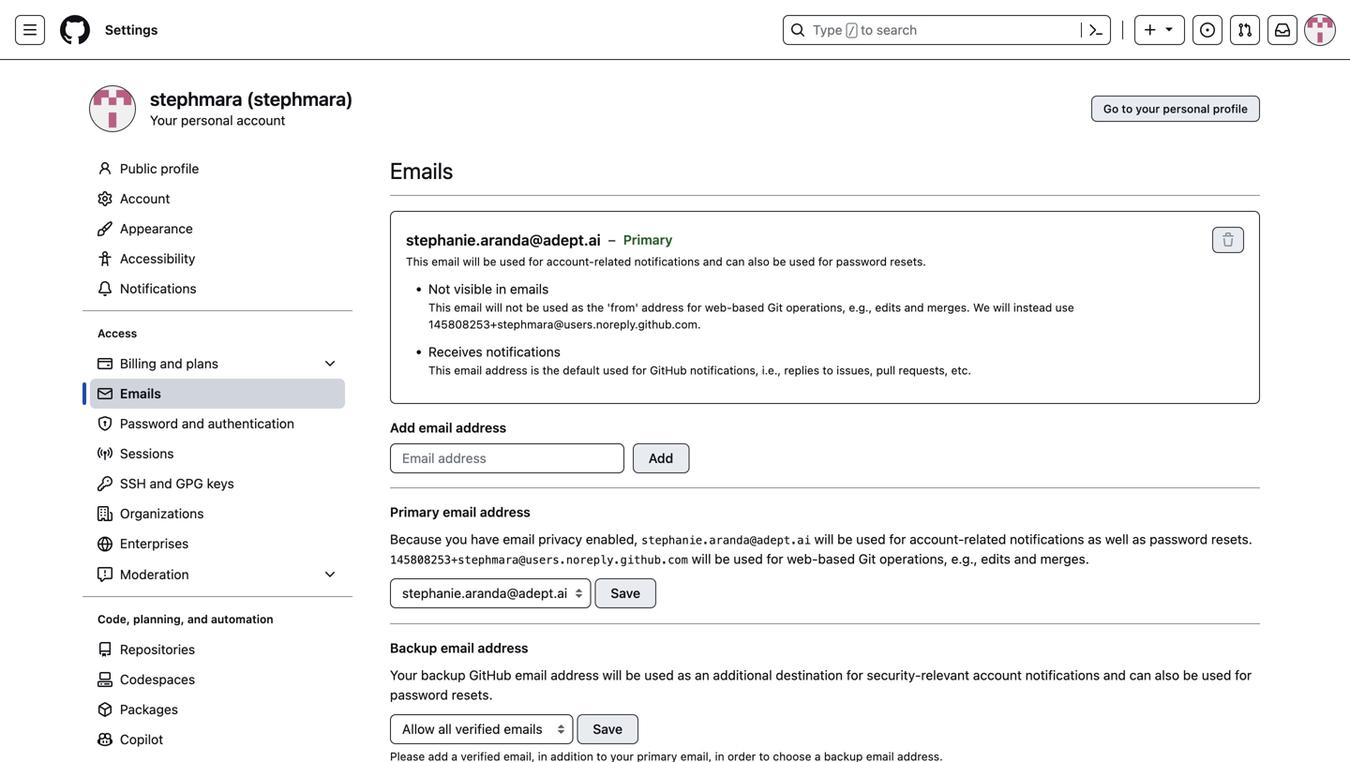 Task type: vqa. For each thing, say whether or not it's contained in the screenshot.
Receives
yes



Task type: describe. For each thing, give the bounding box(es) containing it.
edits inside because you have email privacy enabled, stephanie.aranda@adept.ai will be used for account-related notifications as well as password resets. 145808253+stephmara@users.noreply.github.com will be used for web-based git operations, e.g., edits and merges.
[[981, 551, 1011, 567]]

enterprises link
[[90, 529, 345, 560]]

in
[[496, 281, 507, 297]]

based inside because you have email privacy enabled, stephanie.aranda@adept.ai will be used for account-related notifications as well as password resets. 145808253+stephmara@users.noreply.github.com will be used for web-based git operations, e.g., edits and merges.
[[818, 551, 855, 567]]

appearance link
[[90, 214, 345, 244]]

e.g., inside not visible in emails this email will not be used as the 'from' address for web-based git operations, e.g., edits and merges. we will instead use 145808253+stephmara@users.noreply.github.com.
[[849, 301, 872, 314]]

1 horizontal spatial resets.
[[890, 255, 926, 268]]

backup
[[390, 641, 437, 656]]

resets. inside because you have email privacy enabled, stephanie.aranda@adept.ai will be used for account-related notifications as well as password resets. 145808253+stephmara@users.noreply.github.com will be used for web-based git operations, e.g., edits and merges.
[[1212, 532, 1253, 547]]

organizations
[[120, 506, 204, 521]]

use
[[1056, 301, 1074, 314]]

access
[[98, 327, 137, 340]]

stephanie.aranda@adept.ai – primary
[[406, 231, 673, 249]]

code, planning, and automation list
[[90, 635, 345, 762]]

bell image
[[98, 281, 113, 296]]

backup
[[421, 668, 466, 683]]

notifications inside because you have email privacy enabled, stephanie.aranda@adept.ai will be used for account-related notifications as well as password resets. 145808253+stephmara@users.noreply.github.com will be used for web-based git operations, e.g., edits and merges.
[[1010, 532, 1085, 547]]

used inside not visible in emails this email will not be used as the 'from' address for web-based git operations, e.g., edits and merges. we will instead use 145808253+stephmara@users.noreply.github.com.
[[543, 301, 569, 314]]

related inside because you have email privacy enabled, stephanie.aranda@adept.ai will be used for account-related notifications as well as password resets. 145808253+stephmara@users.noreply.github.com will be used for web-based git operations, e.g., edits and merges.
[[964, 532, 1007, 547]]

privacy
[[538, 532, 582, 547]]

replies
[[784, 364, 820, 377]]

billing and plans
[[120, 356, 219, 371]]

your backup github email address will be used as an additional destination for security-relevant account notifications and can also be used for password resets.
[[390, 668, 1252, 703]]

personal for to
[[1163, 102, 1210, 115]]

git pull request image
[[1238, 23, 1253, 38]]

primary email address
[[390, 505, 531, 520]]

github inside receives notifications this email address is the default used for github notifications, i.e., replies to issues, pull requests, etc.
[[650, 364, 687, 377]]

planning,
[[133, 613, 184, 626]]

notifications
[[120, 281, 197, 296]]

backup email address
[[390, 641, 528, 656]]

git inside not visible in emails this email will not be used as the 'from' address for web-based git operations, e.g., edits and merges. we will instead use 145808253+stephmara@users.noreply.github.com.
[[768, 301, 783, 314]]

the inside not visible in emails this email will not be used as the 'from' address for web-based git operations, e.g., edits and merges. we will instead use 145808253+stephmara@users.noreply.github.com.
[[587, 301, 604, 314]]

moderation button
[[90, 560, 345, 590]]

add email address
[[390, 420, 507, 436]]

1 horizontal spatial profile
[[1213, 102, 1248, 115]]

not
[[506, 301, 523, 314]]

instead
[[1014, 301, 1052, 314]]

web- inside because you have email privacy enabled, stephanie.aranda@adept.ai will be used for account-related notifications as well as password resets. 145808253+stephmara@users.noreply.github.com will be used for web-based git operations, e.g., edits and merges.
[[787, 551, 818, 567]]

keys
[[207, 476, 234, 491]]

type / to search
[[813, 22, 917, 38]]

copilot link
[[90, 725, 345, 755]]

command palette image
[[1089, 23, 1104, 38]]

code, planning, and automation
[[98, 613, 273, 626]]

not visible in emails this email will not be used as the 'from' address for web-based git operations, e.g., edits and merges. we will instead use 145808253+stephmara@users.noreply.github.com.
[[429, 281, 1074, 331]]

default
[[563, 364, 600, 377]]

codespaces
[[120, 672, 195, 687]]

address inside not visible in emails this email will not be used as the 'from' address for web-based git operations, e.g., edits and merges. we will instead use 145808253+stephmara@users.noreply.github.com.
[[642, 301, 684, 314]]

notifications image
[[1275, 23, 1290, 38]]

0 vertical spatial this
[[406, 255, 428, 268]]

copilot
[[120, 732, 163, 747]]

0 vertical spatial password
[[836, 255, 887, 268]]

gpg
[[176, 476, 203, 491]]

repositories
[[120, 642, 195, 657]]

0 vertical spatial also
[[748, 255, 770, 268]]

not
[[429, 281, 450, 297]]

enabled,
[[586, 532, 638, 547]]

operations, inside not visible in emails this email will not be used as the 'from' address for web-based git operations, e.g., edits and merges. we will instead use 145808253+stephmara@users.noreply.github.com.
[[786, 301, 846, 314]]

this inside receives notifications this email address is the default used for github notifications, i.e., replies to issues, pull requests, etc.
[[429, 364, 451, 377]]

account link
[[90, 184, 345, 214]]

public
[[120, 161, 157, 176]]

appearance
[[120, 221, 193, 236]]

password
[[120, 416, 178, 431]]

gear image
[[98, 191, 113, 206]]

merges. inside not visible in emails this email will not be used as the 'from' address for web-based git operations, e.g., edits and merges. we will instead use 145808253+stephmara@users.noreply.github.com.
[[927, 301, 970, 314]]

destination
[[776, 668, 843, 683]]

also inside 'your backup github email address will be used as an additional destination for security-relevant account notifications and can also be used for password resets.'
[[1155, 668, 1180, 683]]

plans
[[186, 356, 219, 371]]

shield lock image
[[98, 416, 113, 431]]

save for backup email address
[[593, 722, 623, 737]]

save button for backup email address
[[577, 715, 639, 745]]

well
[[1106, 532, 1129, 547]]

ssh and gpg keys
[[120, 476, 234, 491]]

issues,
[[837, 364, 873, 377]]

/
[[848, 24, 855, 38]]

email inside receives notifications this email address is the default used for github notifications, i.e., replies to issues, pull requests, etc.
[[454, 364, 482, 377]]

etc.
[[951, 364, 972, 377]]

is
[[531, 364, 539, 377]]

1 vertical spatial to
[[1122, 102, 1133, 115]]

have
[[471, 532, 499, 547]]

email up 'not'
[[432, 255, 460, 268]]

go to your personal profile link
[[1092, 96, 1260, 122]]

0 horizontal spatial account-
[[547, 255, 594, 268]]

this email will be used for account-related notifications and can also be used for password resets.
[[406, 255, 926, 268]]

organizations link
[[90, 499, 345, 529]]

operations, inside because you have email privacy enabled, stephanie.aranda@adept.ai will be used for account-related notifications as well as password resets. 145808253+stephmara@users.noreply.github.com will be used for web-based git operations, e.g., edits and merges.
[[880, 551, 948, 567]]

you
[[445, 532, 467, 547]]

packages link
[[90, 695, 345, 725]]

billing and plans button
[[90, 349, 345, 379]]

code,
[[98, 613, 130, 626]]

the inside receives notifications this email address is the default used for github notifications, i.e., replies to issues, pull requests, etc.
[[543, 364, 560, 377]]

notifications inside 'your backup github email address will be used as an additional destination for security-relevant account notifications and can also be used for password resets.'
[[1026, 668, 1100, 683]]

password and authentication link
[[90, 409, 345, 439]]

relevant
[[921, 668, 970, 683]]

packages
[[120, 702, 178, 717]]

trash image
[[1221, 233, 1236, 248]]

address inside 'your backup github email address will be used as an additional destination for security-relevant account notifications and can also be used for password resets.'
[[551, 668, 599, 683]]

can inside 'your backup github email address will be used as an additional destination for security-relevant account notifications and can also be used for password resets.'
[[1130, 668, 1152, 683]]

as inside 'your backup github email address will be used as an additional destination for security-relevant account notifications and can also be used for password resets.'
[[678, 668, 691, 683]]

plus image
[[1143, 23, 1158, 38]]

address inside receives notifications this email address is the default used for github notifications, i.e., replies to issues, pull requests, etc.
[[485, 364, 528, 377]]

merges. inside because you have email privacy enabled, stephanie.aranda@adept.ai will be used for account-related notifications as well as password resets. 145808253+stephmara@users.noreply.github.com will be used for web-based git operations, e.g., edits and merges.
[[1041, 551, 1090, 567]]

'from'
[[607, 301, 639, 314]]

go to your personal profile
[[1104, 102, 1248, 115]]

access list
[[90, 349, 345, 590]]

save for primary email address
[[611, 586, 641, 601]]

145808253+stephmara@users.noreply.github.com
[[390, 554, 688, 567]]

because
[[390, 532, 442, 547]]

public profile link
[[90, 154, 345, 184]]

globe image
[[98, 537, 113, 552]]

as left well
[[1088, 532, 1102, 547]]

stephmara
[[150, 88, 242, 110]]

Add email address email field
[[390, 444, 625, 474]]



Task type: locate. For each thing, give the bounding box(es) containing it.
email up you
[[443, 505, 477, 520]]

account
[[237, 113, 285, 128], [973, 668, 1022, 683]]

go
[[1104, 102, 1119, 115]]

0 horizontal spatial primary
[[390, 505, 439, 520]]

1 horizontal spatial e.g.,
[[951, 551, 978, 567]]

add button
[[633, 444, 690, 474]]

visible
[[454, 281, 492, 297]]

requests,
[[899, 364, 948, 377]]

1 horizontal spatial to
[[861, 22, 873, 38]]

1 vertical spatial save button
[[577, 715, 639, 745]]

1 vertical spatial emails
[[120, 386, 161, 401]]

0 vertical spatial e.g.,
[[849, 301, 872, 314]]

1 vertical spatial git
[[859, 551, 876, 567]]

1 horizontal spatial git
[[859, 551, 876, 567]]

emails link
[[90, 379, 345, 409]]

be inside not visible in emails this email will not be used as the 'from' address for web-based git operations, e.g., edits and merges. we will instead use 145808253+stephmara@users.noreply.github.com.
[[526, 301, 540, 314]]

repo image
[[98, 642, 113, 657]]

an
[[695, 668, 710, 683]]

e.g.,
[[849, 301, 872, 314], [951, 551, 978, 567]]

0 vertical spatial emails
[[390, 158, 453, 184]]

merges.
[[927, 301, 970, 314], [1041, 551, 1090, 567]]

github
[[650, 364, 687, 377], [469, 668, 512, 683]]

used
[[500, 255, 526, 268], [789, 255, 815, 268], [543, 301, 569, 314], [603, 364, 629, 377], [856, 532, 886, 547], [734, 551, 763, 567], [645, 668, 674, 683], [1202, 668, 1232, 683]]

1 horizontal spatial github
[[650, 364, 687, 377]]

1 horizontal spatial edits
[[981, 551, 1011, 567]]

notifications inside receives notifications this email address is the default used for github notifications, i.e., replies to issues, pull requests, etc.
[[486, 344, 561, 360]]

emails
[[510, 281, 549, 297]]

1 vertical spatial resets.
[[1212, 532, 1253, 547]]

email up 145808253+stephmara@users.noreply.github.com at bottom
[[503, 532, 535, 547]]

1 vertical spatial stephanie.aranda@adept.ai
[[642, 534, 811, 547]]

password
[[836, 255, 887, 268], [1150, 532, 1208, 547], [390, 687, 448, 703]]

accessibility
[[120, 251, 195, 266]]

0 horizontal spatial edits
[[875, 301, 901, 314]]

save
[[611, 586, 641, 601], [593, 722, 623, 737]]

public profile
[[120, 161, 199, 176]]

account
[[120, 191, 170, 206]]

0 vertical spatial your
[[150, 113, 177, 128]]

1 horizontal spatial personal
[[1163, 102, 1210, 115]]

authentication
[[208, 416, 294, 431]]

1 horizontal spatial web-
[[787, 551, 818, 567]]

codespaces link
[[90, 665, 345, 695]]

0 vertical spatial save button
[[595, 579, 657, 609]]

personal inside stephmara (stephmara) your personal account
[[181, 113, 233, 128]]

emails
[[390, 158, 453, 184], [120, 386, 161, 401]]

email
[[432, 255, 460, 268], [454, 301, 482, 314], [454, 364, 482, 377], [419, 420, 453, 436], [443, 505, 477, 520], [503, 532, 535, 547], [441, 641, 474, 656], [515, 668, 547, 683]]

account right relevant on the bottom
[[973, 668, 1022, 683]]

primary inside stephanie.aranda@adept.ai – primary
[[623, 232, 673, 248]]

paintbrush image
[[98, 221, 113, 236]]

web- inside not visible in emails this email will not be used as the 'from' address for web-based git operations, e.g., edits and merges. we will instead use 145808253+stephmara@users.noreply.github.com.
[[705, 301, 732, 314]]

0 horizontal spatial resets.
[[452, 687, 493, 703]]

1 vertical spatial github
[[469, 668, 512, 683]]

git inside because you have email privacy enabled, stephanie.aranda@adept.ai will be used for account-related notifications as well as password resets. 145808253+stephmara@users.noreply.github.com will be used for web-based git operations, e.g., edits and merges.
[[859, 551, 876, 567]]

primary up because
[[390, 505, 439, 520]]

1 vertical spatial account
[[973, 668, 1022, 683]]

security-
[[867, 668, 921, 683]]

for
[[529, 255, 543, 268], [818, 255, 833, 268], [687, 301, 702, 314], [632, 364, 647, 377], [889, 532, 906, 547], [767, 551, 784, 567], [847, 668, 863, 683], [1235, 668, 1252, 683]]

1 vertical spatial profile
[[161, 161, 199, 176]]

0 vertical spatial merges.
[[927, 301, 970, 314]]

type
[[813, 22, 843, 38]]

0 horizontal spatial the
[[543, 364, 560, 377]]

repositories link
[[90, 635, 345, 665]]

1 horizontal spatial stephanie.aranda@adept.ai
[[642, 534, 811, 547]]

moderation
[[120, 567, 189, 582]]

to right go
[[1122, 102, 1133, 115]]

1 vertical spatial primary
[[390, 505, 439, 520]]

1 vertical spatial based
[[818, 551, 855, 567]]

0 vertical spatial add
[[390, 420, 415, 436]]

sessions link
[[90, 439, 345, 469]]

organization image
[[98, 506, 113, 521]]

based inside not visible in emails this email will not be used as the 'from' address for web-based git operations, e.g., edits and merges. we will instead use 145808253+stephmara@users.noreply.github.com.
[[732, 301, 765, 314]]

1 vertical spatial related
[[964, 532, 1007, 547]]

0 horizontal spatial to
[[823, 364, 834, 377]]

1 vertical spatial e.g.,
[[951, 551, 978, 567]]

mail image
[[98, 386, 113, 401]]

and inside not visible in emails this email will not be used as the 'from' address for web-based git operations, e.g., edits and merges. we will instead use 145808253+stephmara@users.noreply.github.com.
[[905, 301, 924, 314]]

settings
[[105, 22, 158, 38]]

1 vertical spatial account-
[[910, 532, 964, 547]]

password inside 'your backup github email address will be used as an additional destination for security-relevant account notifications and can also be used for password resets.'
[[390, 687, 448, 703]]

1 vertical spatial password
[[1150, 532, 1208, 547]]

as left an
[[678, 668, 691, 683]]

add inside button
[[649, 451, 674, 466]]

0 vertical spatial resets.
[[890, 255, 926, 268]]

1 horizontal spatial the
[[587, 301, 604, 314]]

1 horizontal spatial also
[[1155, 668, 1180, 683]]

homepage image
[[60, 15, 90, 45]]

0 horizontal spatial password
[[390, 687, 448, 703]]

github down backup email address
[[469, 668, 512, 683]]

0 vertical spatial web-
[[705, 301, 732, 314]]

receives
[[429, 344, 483, 360]]

this inside not visible in emails this email will not be used as the 'from' address for web-based git operations, e.g., edits and merges. we will instead use 145808253+stephmara@users.noreply.github.com.
[[429, 301, 451, 314]]

sessions
[[120, 446, 174, 461]]

1 vertical spatial this
[[429, 301, 451, 314]]

codespaces image
[[98, 672, 113, 687]]

email inside because you have email privacy enabled, stephanie.aranda@adept.ai will be used for account-related notifications as well as password resets. 145808253+stephmara@users.noreply.github.com will be used for web-based git operations, e.g., edits and merges.
[[503, 532, 535, 547]]

1 horizontal spatial emails
[[390, 158, 453, 184]]

for inside not visible in emails this email will not be used as the 'from' address for web-based git operations, e.g., edits and merges. we will instead use 145808253+stephmara@users.noreply.github.com.
[[687, 301, 702, 314]]

personal
[[1163, 102, 1210, 115], [181, 113, 233, 128]]

0 vertical spatial to
[[861, 22, 873, 38]]

resets.
[[890, 255, 926, 268], [1212, 532, 1253, 547], [452, 687, 493, 703]]

broadcast image
[[98, 446, 113, 461]]

0 horizontal spatial stephanie.aranda@adept.ai
[[406, 231, 601, 249]]

1 horizontal spatial based
[[818, 551, 855, 567]]

copilot image
[[98, 732, 113, 747]]

1 vertical spatial add
[[649, 451, 674, 466]]

1 vertical spatial merges.
[[1041, 551, 1090, 567]]

this
[[406, 255, 428, 268], [429, 301, 451, 314], [429, 364, 451, 377]]

to right the /
[[861, 22, 873, 38]]

e.g., inside because you have email privacy enabled, stephanie.aranda@adept.ai will be used for account-related notifications as well as password resets. 145808253+stephmara@users.noreply.github.com will be used for web-based git operations, e.g., edits and merges.
[[951, 551, 978, 567]]

as right well
[[1133, 532, 1146, 547]]

edits inside not visible in emails this email will not be used as the 'from' address for web-based git operations, e.g., edits and merges. we will instead use 145808253+stephmara@users.noreply.github.com.
[[875, 301, 901, 314]]

and inside dropdown button
[[160, 356, 183, 371]]

and inside 'your backup github email address will be used as an additional destination for security-relevant account notifications and can also be used for password resets.'
[[1104, 668, 1126, 683]]

0 vertical spatial can
[[726, 255, 745, 268]]

0 horizontal spatial account
[[237, 113, 285, 128]]

@stephmara image
[[90, 86, 135, 131]]

as
[[572, 301, 584, 314], [1088, 532, 1102, 547], [1133, 532, 1146, 547], [678, 668, 691, 683]]

0 vertical spatial stephanie.aranda@adept.ai
[[406, 231, 601, 249]]

0 vertical spatial account-
[[547, 255, 594, 268]]

the right 'is'
[[543, 364, 560, 377]]

primary
[[623, 232, 673, 248], [390, 505, 439, 520]]

enterprises
[[120, 536, 189, 551]]

1 horizontal spatial account-
[[910, 532, 964, 547]]

additional
[[713, 668, 772, 683]]

0 horizontal spatial profile
[[161, 161, 199, 176]]

accessibility image
[[98, 251, 113, 266]]

issue opened image
[[1200, 23, 1215, 38]]

email inside 'your backup github email address will be used as an additional destination for security-relevant account notifications and can also be used for password resets.'
[[515, 668, 547, 683]]

2 vertical spatial resets.
[[452, 687, 493, 703]]

account inside stephmara (stephmara) your personal account
[[237, 113, 285, 128]]

email up add email address email field
[[419, 420, 453, 436]]

2 vertical spatial password
[[390, 687, 448, 703]]

the left 'from'
[[587, 301, 604, 314]]

0 horizontal spatial can
[[726, 255, 745, 268]]

search
[[877, 22, 917, 38]]

2 vertical spatial to
[[823, 364, 834, 377]]

settings link
[[98, 15, 165, 45]]

receives notifications this email address is the default used for github notifications, i.e., replies to issues, pull requests, etc.
[[429, 344, 972, 377]]

your inside 'your backup github email address will be used as an additional destination for security-relevant account notifications and can also be used for password resets.'
[[390, 668, 417, 683]]

(stephmara)
[[247, 88, 353, 110]]

1 vertical spatial save
[[593, 722, 623, 737]]

0 vertical spatial github
[[650, 364, 687, 377]]

stephanie.aranda@adept.ai inside because you have email privacy enabled, stephanie.aranda@adept.ai will be used for account-related notifications as well as password resets. 145808253+stephmara@users.noreply.github.com will be used for web-based git operations, e.g., edits and merges.
[[642, 534, 811, 547]]

profile down the git pull request icon
[[1213, 102, 1248, 115]]

as up 145808253+stephmara@users.noreply.github.com.
[[572, 301, 584, 314]]

i.e.,
[[762, 364, 781, 377]]

0 horizontal spatial operations,
[[786, 301, 846, 314]]

your
[[150, 113, 177, 128], [390, 668, 417, 683]]

2 vertical spatial this
[[429, 364, 451, 377]]

0 horizontal spatial web-
[[705, 301, 732, 314]]

because you have email privacy enabled, stephanie.aranda@adept.ai will be used for account-related notifications as well as password resets. 145808253+stephmara@users.noreply.github.com will be used for web-based git operations, e.g., edits and merges.
[[390, 532, 1253, 567]]

password and authentication
[[120, 416, 294, 431]]

resets. inside 'your backup github email address will be used as an additional destination for security-relevant account notifications and can also be used for password resets.'
[[452, 687, 493, 703]]

personal right your
[[1163, 102, 1210, 115]]

personal down stephmara
[[181, 113, 233, 128]]

used inside receives notifications this email address is the default used for github notifications, i.e., replies to issues, pull requests, etc.
[[603, 364, 629, 377]]

2 horizontal spatial resets.
[[1212, 532, 1253, 547]]

personal inside the go to your personal profile link
[[1163, 102, 1210, 115]]

your down backup
[[390, 668, 417, 683]]

0 horizontal spatial also
[[748, 255, 770, 268]]

your down stephmara
[[150, 113, 177, 128]]

0 vertical spatial based
[[732, 301, 765, 314]]

notifications link
[[90, 274, 345, 304]]

0 vertical spatial git
[[768, 301, 783, 314]]

to right 'replies'
[[823, 364, 834, 377]]

for inside receives notifications this email address is the default used for github notifications, i.e., replies to issues, pull requests, etc.
[[632, 364, 647, 377]]

1 vertical spatial edits
[[981, 551, 1011, 567]]

notifications,
[[690, 364, 759, 377]]

0 vertical spatial primary
[[623, 232, 673, 248]]

email down receives
[[454, 364, 482, 377]]

will
[[463, 255, 480, 268], [485, 301, 503, 314], [993, 301, 1011, 314], [815, 532, 834, 547], [692, 551, 711, 567], [603, 668, 622, 683]]

and
[[703, 255, 723, 268], [905, 301, 924, 314], [160, 356, 183, 371], [182, 416, 204, 431], [150, 476, 172, 491], [1014, 551, 1037, 567], [187, 613, 208, 626], [1104, 668, 1126, 683]]

1 horizontal spatial operations,
[[880, 551, 948, 567]]

1 vertical spatial also
[[1155, 668, 1180, 683]]

automation
[[211, 613, 273, 626]]

password inside because you have email privacy enabled, stephanie.aranda@adept.ai will be used for account-related notifications as well as password resets. 145808253+stephmara@users.noreply.github.com will be used for web-based git operations, e.g., edits and merges.
[[1150, 532, 1208, 547]]

0 vertical spatial account
[[237, 113, 285, 128]]

email down backup email address
[[515, 668, 547, 683]]

2 horizontal spatial to
[[1122, 102, 1133, 115]]

profile right public
[[161, 161, 199, 176]]

triangle down image
[[1162, 21, 1177, 36]]

email inside not visible in emails this email will not be used as the 'from' address for web-based git operations, e.g., edits and merges. we will instead use 145808253+stephmara@users.noreply.github.com.
[[454, 301, 482, 314]]

billing
[[120, 356, 156, 371]]

key image
[[98, 476, 113, 491]]

0 horizontal spatial your
[[150, 113, 177, 128]]

github left notifications,
[[650, 364, 687, 377]]

0 horizontal spatial emails
[[120, 386, 161, 401]]

primary up this email will be used for account-related notifications and can also be used for password resets.
[[623, 232, 673, 248]]

add for add email address
[[390, 420, 415, 436]]

1 horizontal spatial merges.
[[1041, 551, 1090, 567]]

personal for (stephmara)
[[181, 113, 233, 128]]

save button for primary email address
[[595, 579, 657, 609]]

emails inside access list
[[120, 386, 161, 401]]

github inside 'your backup github email address will be used as an additional destination for security-relevant account notifications and can also be used for password resets.'
[[469, 668, 512, 683]]

0 vertical spatial save
[[611, 586, 641, 601]]

and inside because you have email privacy enabled, stephanie.aranda@adept.ai will be used for account-related notifications as well as password resets. 145808253+stephmara@users.noreply.github.com will be used for web-based git operations, e.g., edits and merges.
[[1014, 551, 1037, 567]]

save button
[[595, 579, 657, 609], [577, 715, 639, 745]]

ssh and gpg keys link
[[90, 469, 345, 499]]

0 horizontal spatial add
[[390, 420, 415, 436]]

1 horizontal spatial primary
[[623, 232, 673, 248]]

person image
[[98, 161, 113, 176]]

0 vertical spatial related
[[594, 255, 631, 268]]

can
[[726, 255, 745, 268], [1130, 668, 1152, 683]]

1 horizontal spatial add
[[649, 451, 674, 466]]

add
[[390, 420, 415, 436], [649, 451, 674, 466]]

will inside 'your backup github email address will be used as an additional destination for security-relevant account notifications and can also be used for password resets.'
[[603, 668, 622, 683]]

145808253+stephmara@users.noreply.github.com.
[[429, 318, 701, 331]]

based
[[732, 301, 765, 314], [818, 551, 855, 567]]

1 vertical spatial operations,
[[880, 551, 948, 567]]

0 horizontal spatial related
[[594, 255, 631, 268]]

1 vertical spatial can
[[1130, 668, 1152, 683]]

web-
[[705, 301, 732, 314], [787, 551, 818, 567]]

email down visible at top
[[454, 301, 482, 314]]

0 horizontal spatial merges.
[[927, 301, 970, 314]]

your
[[1136, 102, 1160, 115]]

0 vertical spatial operations,
[[786, 301, 846, 314]]

0 horizontal spatial e.g.,
[[849, 301, 872, 314]]

0 horizontal spatial github
[[469, 668, 512, 683]]

to inside receives notifications this email address is the default used for github notifications, i.e., replies to issues, pull requests, etc.
[[823, 364, 834, 377]]

address
[[642, 301, 684, 314], [485, 364, 528, 377], [456, 420, 507, 436], [480, 505, 531, 520], [478, 641, 528, 656], [551, 668, 599, 683]]

0 horizontal spatial git
[[768, 301, 783, 314]]

the
[[587, 301, 604, 314], [543, 364, 560, 377]]

as inside not visible in emails this email will not be used as the 'from' address for web-based git operations, e.g., edits and merges. we will instead use 145808253+stephmara@users.noreply.github.com.
[[572, 301, 584, 314]]

0 vertical spatial edits
[[875, 301, 901, 314]]

your inside stephmara (stephmara) your personal account
[[150, 113, 177, 128]]

1 vertical spatial your
[[390, 668, 417, 683]]

1 horizontal spatial related
[[964, 532, 1007, 547]]

0 vertical spatial profile
[[1213, 102, 1248, 115]]

notifications
[[635, 255, 700, 268], [486, 344, 561, 360], [1010, 532, 1085, 547], [1026, 668, 1100, 683]]

1 vertical spatial the
[[543, 364, 560, 377]]

2 horizontal spatial password
[[1150, 532, 1208, 547]]

package image
[[98, 702, 113, 717]]

stephmara (stephmara) your personal account
[[150, 88, 353, 128]]

account inside 'your backup github email address will be used as an additional destination for security-relevant account notifications and can also be used for password resets.'
[[973, 668, 1022, 683]]

account down (stephmara)
[[237, 113, 285, 128]]

accessibility link
[[90, 244, 345, 274]]

account- inside because you have email privacy enabled, stephanie.aranda@adept.ai will be used for account-related notifications as well as password resets. 145808253+stephmara@users.noreply.github.com will be used for web-based git operations, e.g., edits and merges.
[[910, 532, 964, 547]]

add for add
[[649, 451, 674, 466]]

pull
[[877, 364, 896, 377]]

ssh
[[120, 476, 146, 491]]

1 horizontal spatial account
[[973, 668, 1022, 683]]

we
[[973, 301, 990, 314]]

email up backup
[[441, 641, 474, 656]]



